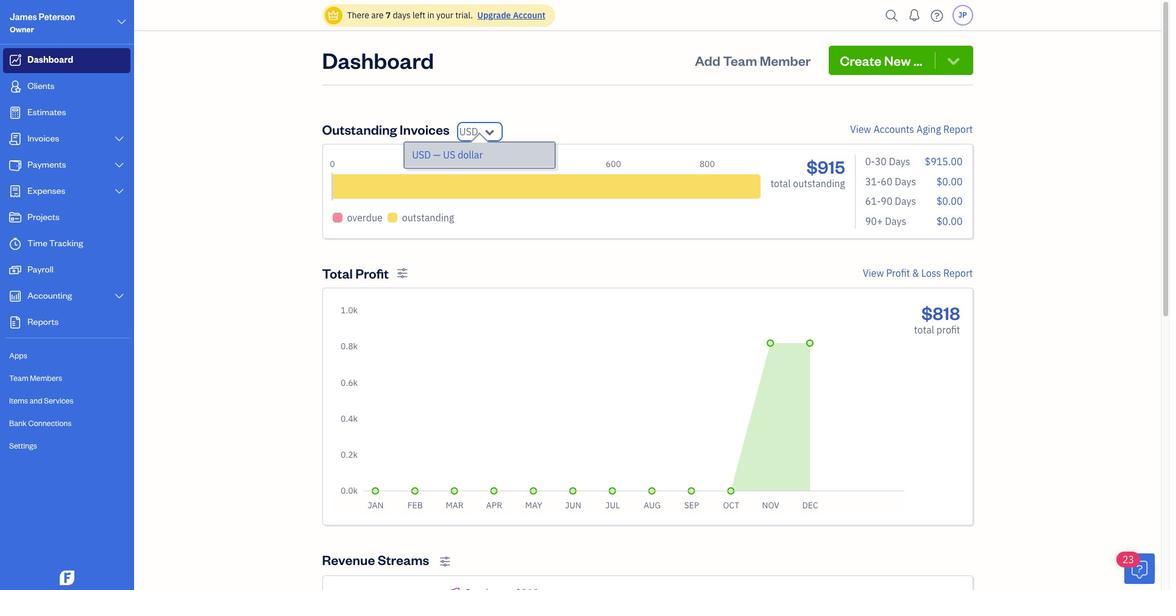 Task type: vqa. For each thing, say whether or not it's contained in the screenshot.
90+ Days
yes



Task type: describe. For each thing, give the bounding box(es) containing it.
upgrade account link
[[475, 10, 546, 21]]

$818
[[922, 301, 961, 324]]

days down 61-90 days
[[886, 215, 907, 227]]

view for outstanding invoices
[[851, 123, 872, 135]]

items and services link
[[3, 390, 130, 412]]

total
[[322, 265, 353, 282]]

accounts
[[874, 123, 915, 135]]

$0.00 for 31-60 days
[[937, 175, 963, 188]]

revenue
[[322, 552, 375, 569]]

freshbooks image
[[57, 571, 77, 585]]

7
[[386, 10, 391, 21]]

0-
[[866, 155, 875, 168]]

reports
[[27, 316, 59, 327]]

profit
[[937, 324, 961, 336]]

total for $818
[[915, 324, 935, 336]]

clients
[[27, 80, 55, 91]]

reports link
[[3, 310, 130, 335]]

usd — us dollar list box
[[405, 143, 555, 168]]

settings
[[9, 441, 37, 451]]

outstanding
[[322, 121, 397, 138]]

james peterson owner
[[10, 11, 75, 34]]

go to help image
[[928, 6, 947, 25]]

800
[[700, 159, 715, 170]]

create new … button
[[829, 46, 974, 75]]

90
[[881, 195, 893, 208]]

team members
[[9, 373, 62, 383]]

james
[[10, 11, 37, 23]]

$915 total outstanding
[[771, 155, 846, 190]]

chart image
[[8, 290, 23, 302]]

are
[[371, 10, 384, 21]]

items and services
[[9, 396, 74, 406]]

0-30 days
[[866, 155, 911, 168]]

61-90 days
[[866, 195, 917, 208]]

peterson
[[39, 11, 75, 23]]

days
[[393, 10, 411, 21]]

member
[[760, 52, 811, 69]]

chevron large down image for expenses
[[114, 187, 125, 196]]

team inside main element
[[9, 373, 28, 383]]

90+
[[866, 215, 883, 227]]

bank connections
[[9, 418, 72, 428]]

60
[[881, 175, 893, 188]]

$0.00 link for 90+ days
[[937, 215, 963, 227]]

project image
[[8, 212, 23, 224]]

loss
[[922, 267, 942, 279]]

team members link
[[3, 368, 130, 389]]

31-
[[866, 175, 881, 188]]

projects link
[[3, 205, 130, 231]]

chevron large down image for invoices
[[114, 134, 125, 144]]

apps link
[[3, 345, 130, 366]]

chevrondown image
[[946, 52, 963, 69]]

dollar
[[458, 149, 483, 161]]

left
[[413, 10, 426, 21]]

61-
[[866, 195, 881, 208]]

aging
[[917, 123, 942, 135]]

expenses link
[[3, 179, 130, 204]]

$0.00 for 90+ days
[[937, 215, 963, 227]]

accounting
[[27, 290, 72, 301]]

$0.00 for 61-90 days
[[937, 195, 963, 208]]

$915.00 link
[[925, 155, 963, 168]]

—
[[433, 149, 441, 161]]

&
[[913, 267, 920, 279]]

23 button
[[1117, 552, 1156, 584]]

team inside button
[[723, 52, 758, 69]]

revenue streams filters image
[[440, 556, 451, 568]]

clients link
[[3, 74, 130, 99]]

total profit
[[322, 265, 389, 282]]

total profit filters image
[[397, 268, 408, 279]]

payments
[[27, 159, 66, 170]]

invoices link
[[3, 127, 130, 152]]

new
[[885, 52, 911, 69]]

usd — us dollar
[[412, 149, 483, 161]]

account
[[513, 10, 546, 21]]

23
[[1123, 554, 1135, 566]]

600
[[606, 159, 621, 170]]

estimate image
[[8, 107, 23, 119]]

add
[[695, 52, 721, 69]]



Task type: locate. For each thing, give the bounding box(es) containing it.
view profit & loss report link
[[863, 266, 974, 281]]

$915
[[807, 155, 846, 178]]

create
[[840, 52, 882, 69]]

accounting link
[[3, 284, 130, 309]]

estimates link
[[3, 101, 130, 126]]

revenue streams
[[322, 552, 429, 569]]

0 vertical spatial view
[[851, 123, 872, 135]]

total
[[771, 177, 791, 190], [915, 324, 935, 336]]

owner
[[10, 24, 34, 34]]

days right the 30
[[889, 155, 911, 168]]

there
[[347, 10, 369, 21]]

2 vertical spatial $0.00
[[937, 215, 963, 227]]

Currency field
[[460, 124, 500, 139]]

view inside view accounts aging report "link"
[[851, 123, 872, 135]]

dashboard inside 'link'
[[27, 54, 73, 65]]

0 vertical spatial total
[[771, 177, 791, 190]]

and
[[30, 396, 42, 406]]

there are 7 days left in your trial. upgrade account
[[347, 10, 546, 21]]

add team member
[[695, 52, 811, 69]]

1 horizontal spatial invoices
[[400, 121, 450, 138]]

days right 90
[[895, 195, 917, 208]]

0 vertical spatial $0.00
[[937, 175, 963, 188]]

$0.00 link
[[937, 175, 963, 188], [937, 195, 963, 208], [937, 215, 963, 227]]

payments link
[[3, 153, 130, 178]]

dashboard image
[[8, 54, 23, 66]]

settings link
[[3, 435, 130, 457]]

0 vertical spatial chevron large down image
[[114, 134, 125, 144]]

1 horizontal spatial usd
[[460, 126, 478, 138]]

report right aging
[[944, 123, 974, 135]]

chevron large down image down payroll link
[[114, 291, 125, 301]]

0 vertical spatial usd
[[460, 126, 478, 138]]

chevron large down image for accounting
[[114, 291, 125, 301]]

0 vertical spatial $0.00 link
[[937, 175, 963, 188]]

30
[[875, 155, 887, 168]]

total left $915 on the right top
[[771, 177, 791, 190]]

$818 total profit
[[915, 301, 961, 336]]

$0.00 link for 31-60 days
[[937, 175, 963, 188]]

0 horizontal spatial total
[[771, 177, 791, 190]]

1 $0.00 link from the top
[[937, 175, 963, 188]]

1 vertical spatial chevron large down image
[[114, 160, 125, 170]]

report
[[944, 123, 974, 135], [944, 267, 974, 279]]

jp
[[959, 10, 967, 20]]

profit for view
[[887, 267, 911, 279]]

1 horizontal spatial dashboard
[[322, 46, 434, 74]]

0 vertical spatial team
[[723, 52, 758, 69]]

1 vertical spatial report
[[944, 267, 974, 279]]

1 vertical spatial outstanding
[[402, 212, 454, 224]]

report image
[[8, 316, 23, 329]]

1 $0.00 from the top
[[937, 175, 963, 188]]

usd up dollar
[[460, 126, 478, 138]]

view left &
[[863, 267, 885, 279]]

client image
[[8, 80, 23, 93]]

usd — us dollar option
[[405, 143, 555, 168]]

2 vertical spatial chevron large down image
[[114, 291, 125, 301]]

invoices up "—"
[[400, 121, 450, 138]]

usd for usd — us dollar
[[412, 149, 431, 161]]

0 horizontal spatial outstanding
[[402, 212, 454, 224]]

1 chevron large down image from the top
[[114, 134, 125, 144]]

$915 link
[[807, 155, 846, 178]]

0 vertical spatial outstanding
[[794, 177, 846, 190]]

outstanding inside the $915 total outstanding
[[794, 177, 846, 190]]

1 horizontal spatial profit
[[887, 267, 911, 279]]

0 horizontal spatial team
[[9, 373, 28, 383]]

days for 31-60 days
[[895, 175, 917, 188]]

invoices down estimates
[[27, 132, 59, 144]]

1 horizontal spatial team
[[723, 52, 758, 69]]

0 vertical spatial report
[[944, 123, 974, 135]]

view inside view profit & loss report link
[[863, 267, 885, 279]]

dashboard down are
[[322, 46, 434, 74]]

timer image
[[8, 238, 23, 250]]

2 chevron large down image from the top
[[114, 187, 125, 196]]

profit left total profit filters icon
[[356, 265, 389, 282]]

members
[[30, 373, 62, 383]]

create new …
[[840, 52, 923, 69]]

0 horizontal spatial usd
[[412, 149, 431, 161]]

tracking
[[49, 237, 83, 249]]

2 report from the top
[[944, 267, 974, 279]]

upgrade
[[478, 10, 511, 21]]

view profit & loss report
[[863, 267, 974, 279]]

payroll link
[[3, 258, 130, 283]]

chevron large down image
[[116, 15, 127, 29], [114, 160, 125, 170]]

us
[[443, 149, 456, 161]]

time
[[27, 237, 47, 249]]

3 $0.00 link from the top
[[937, 215, 963, 227]]

profit inside view profit & loss report link
[[887, 267, 911, 279]]

bank connections link
[[3, 413, 130, 434]]

payment image
[[8, 159, 23, 171]]

31-60 days
[[866, 175, 917, 188]]

view accounts aging report
[[851, 123, 974, 135]]

1 vertical spatial total
[[915, 324, 935, 336]]

profit for total
[[356, 265, 389, 282]]

1 vertical spatial $0.00
[[937, 195, 963, 208]]

notifications image
[[905, 3, 925, 27]]

report right the loss on the top of the page
[[944, 267, 974, 279]]

time tracking
[[27, 237, 83, 249]]

view accounts aging report link
[[851, 122, 974, 137]]

1 vertical spatial $0.00 link
[[937, 195, 963, 208]]

invoices inside main element
[[27, 132, 59, 144]]

1 vertical spatial chevron large down image
[[114, 187, 125, 196]]

jp button
[[953, 5, 974, 26]]

$915.00
[[925, 155, 963, 168]]

…
[[914, 52, 923, 69]]

trial.
[[456, 10, 473, 21]]

2 vertical spatial $0.00 link
[[937, 215, 963, 227]]

in
[[428, 10, 435, 21]]

chevron large down image inside the 'invoices' link
[[114, 134, 125, 144]]

your
[[437, 10, 454, 21]]

projects
[[27, 211, 60, 223]]

2 $0.00 from the top
[[937, 195, 963, 208]]

crown image
[[327, 9, 340, 22]]

0 horizontal spatial dashboard
[[27, 54, 73, 65]]

streams
[[378, 552, 429, 569]]

money image
[[8, 264, 23, 276]]

1 report from the top
[[944, 123, 974, 135]]

chevron large down image down payments link
[[114, 187, 125, 196]]

dashboard
[[322, 46, 434, 74], [27, 54, 73, 65]]

chevron large down image down estimates link
[[114, 134, 125, 144]]

profit
[[356, 265, 389, 282], [887, 267, 911, 279]]

search image
[[883, 6, 902, 25]]

1 vertical spatial view
[[863, 267, 885, 279]]

days right 60
[[895, 175, 917, 188]]

bank
[[9, 418, 27, 428]]

0
[[330, 159, 335, 170]]

days for 61-90 days
[[895, 195, 917, 208]]

dashboard up clients
[[27, 54, 73, 65]]

estimates
[[27, 106, 66, 118]]

3 $0.00 from the top
[[937, 215, 963, 227]]

1 vertical spatial usd
[[412, 149, 431, 161]]

chevron large down image
[[114, 134, 125, 144], [114, 187, 125, 196], [114, 291, 125, 301]]

days for 0-30 days
[[889, 155, 911, 168]]

total inside $818 total profit
[[915, 324, 935, 336]]

report inside "link"
[[944, 123, 974, 135]]

usd for usd
[[460, 126, 478, 138]]

resource center badge image
[[1125, 554, 1156, 584]]

usd left "—"
[[412, 149, 431, 161]]

chevron large down image inside expenses link
[[114, 187, 125, 196]]

services
[[44, 396, 74, 406]]

total left profit at the right bottom of the page
[[915, 324, 935, 336]]

0 horizontal spatial invoices
[[27, 132, 59, 144]]

2 $0.00 link from the top
[[937, 195, 963, 208]]

1 horizontal spatial total
[[915, 324, 935, 336]]

profit left &
[[887, 267, 911, 279]]

total inside the $915 total outstanding
[[771, 177, 791, 190]]

invoices
[[400, 121, 450, 138], [27, 132, 59, 144]]

connections
[[28, 418, 72, 428]]

overdue
[[347, 212, 383, 224]]

dashboard link
[[3, 48, 130, 73]]

90+ days
[[866, 215, 907, 227]]

apps
[[9, 351, 27, 360]]

invoice image
[[8, 133, 23, 145]]

view for total profit
[[863, 267, 885, 279]]

1 vertical spatial team
[[9, 373, 28, 383]]

expense image
[[8, 185, 23, 198]]

outstanding invoices
[[322, 121, 450, 138]]

main element
[[0, 0, 165, 590]]

payroll
[[27, 263, 54, 275]]

total for $915
[[771, 177, 791, 190]]

1 horizontal spatial outstanding
[[794, 177, 846, 190]]

$0.00 link for 61-90 days
[[937, 195, 963, 208]]

usd inside option
[[412, 149, 431, 161]]

team
[[723, 52, 758, 69], [9, 373, 28, 383]]

add team member button
[[684, 46, 822, 75]]

days
[[889, 155, 911, 168], [895, 175, 917, 188], [895, 195, 917, 208], [886, 215, 907, 227]]

0 vertical spatial chevron large down image
[[116, 15, 127, 29]]

team right add
[[723, 52, 758, 69]]

usd
[[460, 126, 478, 138], [412, 149, 431, 161]]

team up items
[[9, 373, 28, 383]]

0 horizontal spatial profit
[[356, 265, 389, 282]]

view
[[851, 123, 872, 135], [863, 267, 885, 279]]

3 chevron large down image from the top
[[114, 291, 125, 301]]

usd inside field
[[460, 126, 478, 138]]

view left accounts
[[851, 123, 872, 135]]



